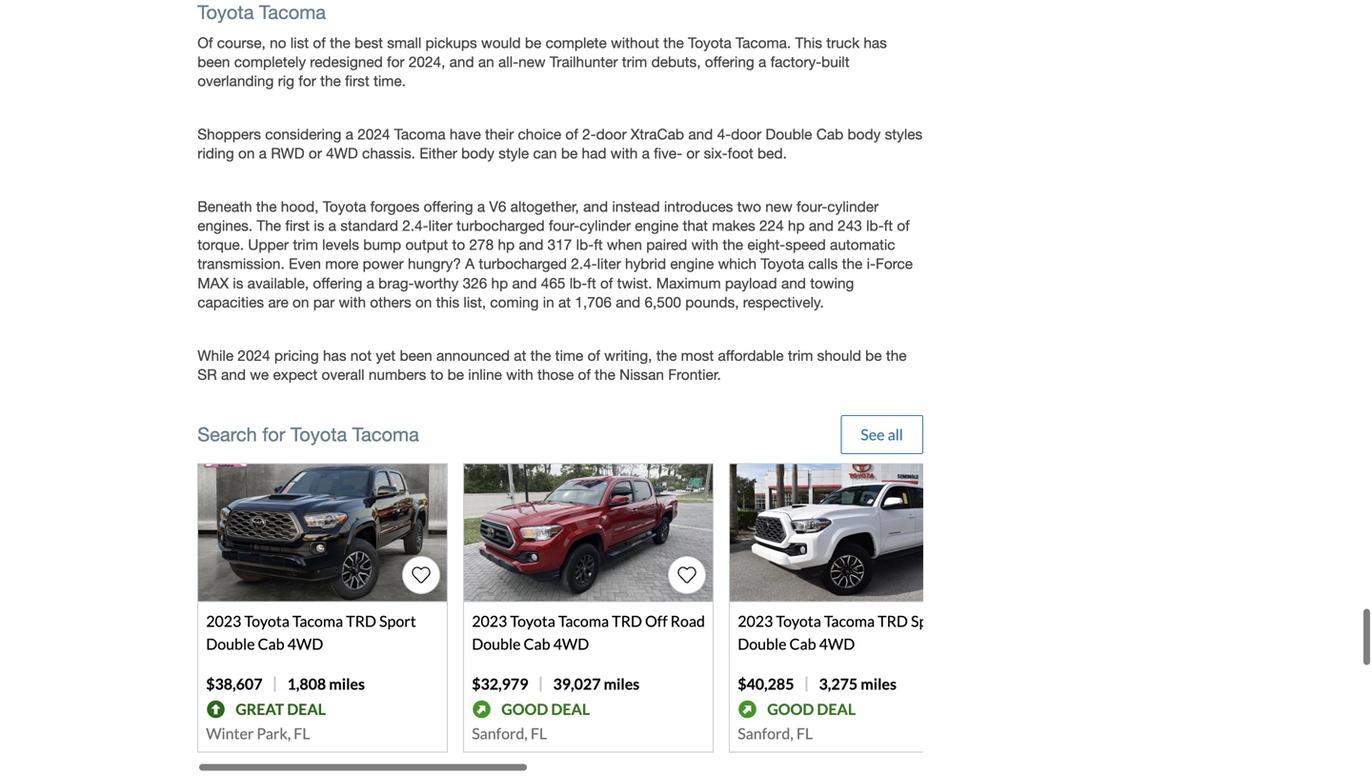 Task type: vqa. For each thing, say whether or not it's contained in the screenshot.
$40,285's "good"
yes



Task type: locate. For each thing, give the bounding box(es) containing it.
hybrid
[[625, 256, 666, 273]]

2 horizontal spatial trim
[[788, 347, 813, 364]]

eight-
[[747, 237, 785, 254]]

cylinder
[[827, 198, 879, 216], [579, 217, 631, 235]]

2023 toyota tacoma trd sport double cab 4wd for 1,808
[[206, 612, 416, 654]]

0 vertical spatial is
[[314, 217, 324, 235]]

0 vertical spatial engine
[[635, 217, 679, 235]]

2 horizontal spatial deal
[[817, 700, 856, 719]]

toyota inside "of course, no list of the best small pickups would be complete without the toyota tacoma. this truck has been completely redesigned for 2024, and an all-new trailhunter trim debuts, offering a factory-built overlanding rig for the first time."
[[688, 34, 731, 51]]

and
[[449, 53, 474, 70], [688, 126, 713, 143], [583, 198, 608, 216], [809, 217, 834, 235], [519, 237, 543, 254], [512, 275, 537, 292], [781, 275, 806, 292], [616, 294, 640, 311], [221, 366, 246, 383]]

sport for 1,808 miles
[[379, 612, 416, 631]]

at
[[558, 294, 571, 311], [514, 347, 526, 364]]

two
[[737, 198, 761, 216]]

2023 toyota tacoma trd sport double cab 4wd image
[[198, 465, 447, 602], [730, 465, 979, 602]]

2023 up $40,285
[[738, 612, 773, 631]]

1,808
[[287, 675, 326, 694]]

0 horizontal spatial first
[[285, 217, 310, 235]]

1 horizontal spatial or
[[686, 145, 700, 162]]

rig
[[278, 72, 294, 89]]

offering inside "of course, no list of the best small pickups would be complete without the toyota tacoma. this truck has been completely redesigned for 2024, and an all-new trailhunter trim debuts, offering a factory-built overlanding rig for the first time."
[[705, 53, 754, 70]]

has inside "of course, no list of the best small pickups would be complete without the toyota tacoma. this truck has been completely redesigned for 2024, and an all-new trailhunter trim debuts, offering a factory-built overlanding rig for the first time."
[[864, 34, 887, 51]]

miles right 3,275
[[861, 675, 897, 694]]

3,275 miles
[[819, 675, 897, 694]]

1 horizontal spatial four-
[[797, 198, 827, 216]]

2023 for $32,979
[[472, 612, 507, 631]]

1 horizontal spatial 2023 toyota tacoma trd sport double cab 4wd image
[[730, 465, 979, 602]]

1 sanford, from the left
[[472, 725, 528, 743]]

2 2023 toyota tacoma trd sport double cab 4wd image from the left
[[730, 465, 979, 602]]

with
[[611, 145, 638, 162], [691, 237, 719, 254], [339, 294, 366, 311], [506, 366, 533, 383]]

1 horizontal spatial 2.4-
[[571, 256, 597, 273]]

1 sanford, fl from the left
[[472, 725, 547, 743]]

0 vertical spatial first
[[345, 72, 369, 89]]

and left 4- on the right top
[[688, 126, 713, 143]]

fl
[[294, 725, 310, 743], [531, 725, 547, 743], [796, 725, 813, 743]]

0 vertical spatial lb-
[[866, 217, 884, 235]]

paired
[[646, 237, 687, 254]]

hungry?
[[408, 256, 461, 273]]

2 deal from the left
[[551, 700, 590, 719]]

all-
[[498, 53, 518, 70]]

1 horizontal spatial good
[[767, 700, 814, 719]]

great deal
[[236, 700, 326, 719]]

sanford, fl
[[472, 725, 547, 743], [738, 725, 813, 743]]

expect
[[273, 366, 318, 383]]

tacoma up 1,808 miles
[[292, 612, 343, 631]]

good down $32,979
[[501, 700, 548, 719]]

no
[[270, 34, 286, 51]]

0 horizontal spatial has
[[323, 347, 346, 364]]

2.4-
[[402, 217, 428, 235], [571, 256, 597, 273]]

trim inside beneath the hood, toyota forgoes offering a v6 altogether, and instead introduces two new four-cylinder engines. the first is a standard 2.4-liter turbocharged four-cylinder engine that makes 224 hp and 243 lb-ft of torque. upper trim levels bump output to 278 hp and 317 lb-ft when paired with the eight-speed automatic transmission. even more power hungry? a turbocharged 2.4-liter hybrid engine which toyota calls the i-force max is available, offering a brag-worthy 326 hp and 465 lb-ft of twist. maximum payload and towing capacities are on par with others on this list, coming in at 1,706 and 6,500 pounds, respectively.
[[293, 237, 318, 254]]

the up those
[[530, 347, 551, 364]]

a down "tacoma."
[[758, 53, 766, 70]]

4wd up 39,027
[[553, 635, 589, 654]]

of down time
[[578, 366, 591, 383]]

factory-
[[770, 53, 821, 70]]

this
[[436, 294, 459, 311]]

sanford, down $32,979
[[472, 725, 528, 743]]

trd for 39,027 miles
[[612, 612, 642, 631]]

1 horizontal spatial liter
[[597, 256, 621, 273]]

3 miles from the left
[[861, 675, 897, 694]]

trim left the should
[[788, 347, 813, 364]]

2024 up we
[[238, 347, 270, 364]]

4wd
[[326, 145, 358, 162], [287, 635, 323, 654], [553, 635, 589, 654], [819, 635, 855, 654]]

sanford, for $40,285
[[738, 725, 793, 743]]

the up debuts,
[[663, 34, 684, 51]]

1 vertical spatial 2024
[[238, 347, 270, 364]]

engine up paired
[[635, 217, 679, 235]]

fl for $32,979
[[531, 725, 547, 743]]

1 2023 toyota tacoma trd sport double cab 4wd from the left
[[206, 612, 416, 654]]

par
[[313, 294, 335, 311]]

trd up 1,808 miles
[[346, 612, 376, 631]]

2.4- up output
[[402, 217, 428, 235]]

four- up 317
[[549, 217, 579, 235]]

deal
[[287, 700, 326, 719], [551, 700, 590, 719], [817, 700, 856, 719]]

1 vertical spatial to
[[430, 366, 443, 383]]

1 vertical spatial has
[[323, 347, 346, 364]]

hp
[[788, 217, 805, 235], [498, 237, 515, 254], [491, 275, 508, 292]]

good for $32,979
[[501, 700, 548, 719]]

1 vertical spatial 2.4-
[[571, 256, 597, 273]]

standard
[[340, 217, 398, 235]]

2 horizontal spatial miles
[[861, 675, 897, 694]]

0 horizontal spatial trd
[[346, 612, 376, 631]]

0 horizontal spatial 2023 toyota tacoma trd sport double cab 4wd
[[206, 612, 416, 654]]

39,027
[[553, 675, 601, 694]]

to inside beneath the hood, toyota forgoes offering a v6 altogether, and instead introduces two new four-cylinder engines. the first is a standard 2.4-liter turbocharged four-cylinder engine that makes 224 hp and 243 lb-ft of torque. upper trim levels bump output to 278 hp and 317 lb-ft when paired with the eight-speed automatic transmission. even more power hungry? a turbocharged 2.4-liter hybrid engine which toyota calls the i-force max is available, offering a brag-worthy 326 hp and 465 lb-ft of twist. maximum payload and towing capacities are on par with others on this list, coming in at 1,706 and 6,500 pounds, respectively.
[[452, 237, 465, 254]]

1 horizontal spatial first
[[345, 72, 369, 89]]

liter
[[428, 217, 452, 235], [597, 256, 621, 273]]

best
[[355, 34, 383, 51]]

lb-
[[866, 217, 884, 235], [576, 237, 594, 254], [570, 275, 587, 292]]

2023 up $38,607
[[206, 612, 241, 631]]

all
[[888, 426, 903, 444]]

1 vertical spatial new
[[765, 198, 792, 216]]

2 good from the left
[[767, 700, 814, 719]]

1 horizontal spatial is
[[314, 217, 324, 235]]

a inside "of course, no list of the best small pickups would be complete without the toyota tacoma. this truck has been completely redesigned for 2024, and an all-new trailhunter trim debuts, offering a factory-built overlanding rig for the first time."
[[758, 53, 766, 70]]

1 miles from the left
[[329, 675, 365, 694]]

1 horizontal spatial offering
[[424, 198, 473, 216]]

2 2023 toyota tacoma trd sport double cab 4wd from the left
[[738, 612, 948, 654]]

trd inside 2023 toyota tacoma trd off road double cab 4wd
[[612, 612, 642, 631]]

which
[[718, 256, 757, 273]]

ft up 1,706
[[587, 275, 596, 292]]

with inside shoppers considering a 2024 tacoma have their choice of 2-door xtracab and 4-door double cab body styles riding on a rwd or 4wd chassis. either body style can be had with a five- or six-foot bed.
[[611, 145, 638, 162]]

sanford, for $32,979
[[472, 725, 528, 743]]

style
[[499, 145, 529, 162]]

1 horizontal spatial cylinder
[[827, 198, 879, 216]]

has up overall
[[323, 347, 346, 364]]

affordable
[[718, 347, 784, 364]]

1 horizontal spatial trim
[[622, 53, 647, 70]]

door up had
[[596, 126, 627, 143]]

ft up automatic
[[884, 217, 893, 235]]

offering up output
[[424, 198, 473, 216]]

trim down without
[[622, 53, 647, 70]]

on inside shoppers considering a 2024 tacoma have their choice of 2-door xtracab and 4-door double cab body styles riding on a rwd or 4wd chassis. either body style can be had with a five- or six-foot bed.
[[238, 145, 255, 162]]

not
[[350, 347, 372, 364]]

cab up $32,979
[[524, 635, 550, 654]]

lb- up 1,706
[[570, 275, 587, 292]]

hood,
[[281, 198, 319, 216]]

2 horizontal spatial fl
[[796, 725, 813, 743]]

miles right 39,027
[[604, 675, 640, 694]]

0 vertical spatial at
[[558, 294, 571, 311]]

0 horizontal spatial trim
[[293, 237, 318, 254]]

toyota inside 2023 toyota tacoma trd off road double cab 4wd
[[510, 612, 555, 631]]

and up speed
[[809, 217, 834, 235]]

0 horizontal spatial sanford, fl
[[472, 725, 547, 743]]

introduces
[[664, 198, 733, 216]]

turbocharged up 465
[[479, 256, 567, 273]]

road
[[670, 612, 705, 631]]

317
[[548, 237, 572, 254]]

of left 2- at the left
[[565, 126, 578, 143]]

liter down when
[[597, 256, 621, 273]]

a left rwd
[[259, 145, 267, 162]]

2 vertical spatial hp
[[491, 275, 508, 292]]

and down the pickups
[[449, 53, 474, 70]]

1 vertical spatial been
[[400, 347, 432, 364]]

1 vertical spatial offering
[[424, 198, 473, 216]]

for up time.
[[387, 53, 405, 70]]

1 or from the left
[[309, 145, 322, 162]]

double
[[765, 126, 812, 143], [206, 635, 255, 654], [472, 635, 521, 654], [738, 635, 787, 654]]

been inside while 2024 pricing has not yet been announced at the time of writing, the most affordable trim should be the sr and we expect overall numbers to be inline with those of the nissan frontier.
[[400, 347, 432, 364]]

sport for 3,275 miles
[[911, 612, 948, 631]]

double inside shoppers considering a 2024 tacoma have their choice of 2-door xtracab and 4-door double cab body styles riding on a rwd or 4wd chassis. either body style can be had with a five- or six-foot bed.
[[765, 126, 812, 143]]

0 horizontal spatial body
[[461, 145, 494, 162]]

miles
[[329, 675, 365, 694], [604, 675, 640, 694], [861, 675, 897, 694]]

1 vertical spatial four-
[[549, 217, 579, 235]]

0 vertical spatial has
[[864, 34, 887, 51]]

body
[[848, 126, 881, 143], [461, 145, 494, 162]]

0 horizontal spatial deal
[[287, 700, 326, 719]]

have
[[450, 126, 481, 143]]

been down of
[[197, 53, 230, 70]]

beneath
[[197, 198, 252, 216]]

toyota up debuts,
[[688, 34, 731, 51]]

toyota down expect on the left
[[291, 424, 347, 446]]

calls
[[808, 256, 838, 273]]

good deal down 39,027
[[501, 700, 590, 719]]

1 horizontal spatial for
[[298, 72, 316, 89]]

cab down built
[[816, 126, 843, 143]]

that
[[683, 217, 708, 235]]

2 horizontal spatial 2023
[[738, 612, 773, 631]]

while
[[197, 347, 234, 364]]

new down would
[[518, 53, 546, 70]]

3 2023 from the left
[[738, 612, 773, 631]]

pickups
[[425, 34, 477, 51]]

0 vertical spatial for
[[387, 53, 405, 70]]

0 vertical spatial trim
[[622, 53, 647, 70]]

or down considering
[[309, 145, 322, 162]]

465
[[541, 275, 565, 292]]

4wd inside shoppers considering a 2024 tacoma have their choice of 2-door xtracab and 4-door double cab body styles riding on a rwd or 4wd chassis. either body style can be had with a five- or six-foot bed.
[[326, 145, 358, 162]]

1 vertical spatial trim
[[293, 237, 318, 254]]

sanford, fl for $32,979
[[472, 725, 547, 743]]

1,808 miles
[[287, 675, 365, 694]]

see all
[[861, 426, 903, 444]]

truck
[[826, 34, 860, 51]]

trim inside while 2024 pricing has not yet been announced at the time of writing, the most affordable trim should be the sr and we expect overall numbers to be inline with those of the nissan frontier.
[[788, 347, 813, 364]]

engines.
[[197, 217, 253, 235]]

trd left off
[[612, 612, 642, 631]]

hp up coming
[[491, 275, 508, 292]]

engine
[[635, 217, 679, 235], [670, 256, 714, 273]]

the down redesigned
[[320, 72, 341, 89]]

1 vertical spatial first
[[285, 217, 310, 235]]

0 vertical spatial to
[[452, 237, 465, 254]]

1 horizontal spatial fl
[[531, 725, 547, 743]]

tacoma up either
[[394, 126, 446, 143]]

or left six-
[[686, 145, 700, 162]]

1 horizontal spatial door
[[731, 126, 761, 143]]

first
[[345, 72, 369, 89], [285, 217, 310, 235]]

1 horizontal spatial miles
[[604, 675, 640, 694]]

1 horizontal spatial has
[[864, 34, 887, 51]]

2023 toyota tacoma trd sport double cab 4wd for 3,275
[[738, 612, 948, 654]]

upper
[[248, 237, 289, 254]]

of right list
[[313, 34, 326, 51]]

2 trd from the left
[[612, 612, 642, 631]]

cab inside shoppers considering a 2024 tacoma have their choice of 2-door xtracab and 4-door double cab body styles riding on a rwd or 4wd chassis. either body style can be had with a five- or six-foot bed.
[[816, 126, 843, 143]]

0 vertical spatial 2.4-
[[402, 217, 428, 235]]

toyota up $32,979
[[510, 612, 555, 631]]

body left styles
[[848, 126, 881, 143]]

0 horizontal spatial sanford,
[[472, 725, 528, 743]]

3,275
[[819, 675, 858, 694]]

0 horizontal spatial sport
[[379, 612, 416, 631]]

0 horizontal spatial at
[[514, 347, 526, 364]]

four-
[[797, 198, 827, 216], [549, 217, 579, 235]]

tacoma up 39,027
[[558, 612, 609, 631]]

has right truck
[[864, 34, 887, 51]]

2 fl from the left
[[531, 725, 547, 743]]

0 horizontal spatial 2023 toyota tacoma trd sport double cab 4wd image
[[198, 465, 447, 602]]

1 trd from the left
[[346, 612, 376, 631]]

$40,285
[[738, 675, 794, 694]]

a right considering
[[346, 126, 353, 143]]

trailhunter
[[550, 53, 618, 70]]

first down redesigned
[[345, 72, 369, 89]]

been up 'numbers'
[[400, 347, 432, 364]]

0 vertical spatial new
[[518, 53, 546, 70]]

1 good deal from the left
[[501, 700, 590, 719]]

1 horizontal spatial 2023 toyota tacoma trd sport double cab 4wd
[[738, 612, 948, 654]]

the right the should
[[886, 347, 907, 364]]

be inside "of course, no list of the best small pickups would be complete without the toyota tacoma. this truck has been completely redesigned for 2024, and an all-new trailhunter trim debuts, offering a factory-built overlanding rig for the first time."
[[525, 34, 542, 51]]

lb- right 317
[[576, 237, 594, 254]]

2023 inside 2023 toyota tacoma trd off road double cab 4wd
[[472, 612, 507, 631]]

first inside beneath the hood, toyota forgoes offering a v6 altogether, and instead introduces two new four-cylinder engines. the first is a standard 2.4-liter turbocharged four-cylinder engine that makes 224 hp and 243 lb-ft of torque. upper trim levels bump output to 278 hp and 317 lb-ft when paired with the eight-speed automatic transmission. even more power hungry? a turbocharged 2.4-liter hybrid engine which toyota calls the i-force max is available, offering a brag-worthy 326 hp and 465 lb-ft of twist. maximum payload and towing capacities are on par with others on this list, coming in at 1,706 and 6,500 pounds, respectively.
[[285, 217, 310, 235]]

2 horizontal spatial offering
[[705, 53, 754, 70]]

2 good deal from the left
[[767, 700, 856, 719]]

0 vertical spatial been
[[197, 53, 230, 70]]

others
[[370, 294, 411, 311]]

0 horizontal spatial good deal
[[501, 700, 590, 719]]

styles
[[885, 126, 923, 143]]

at inside while 2024 pricing has not yet been announced at the time of writing, the most affordable trim should be the sr and we expect overall numbers to be inline with those of the nissan frontier.
[[514, 347, 526, 364]]

2023 toyota tacoma trd sport double cab 4wd
[[206, 612, 416, 654], [738, 612, 948, 654]]

miles right 1,808
[[329, 675, 365, 694]]

is
[[314, 217, 324, 235], [233, 275, 243, 292]]

the up the
[[256, 198, 277, 216]]

2023
[[206, 612, 241, 631], [472, 612, 507, 631], [738, 612, 773, 631]]

double up $32,979
[[472, 635, 521, 654]]

2023 toyota tacoma trd off road double cab 4wd
[[472, 612, 705, 654]]

0 horizontal spatial offering
[[313, 275, 362, 292]]

2024
[[357, 126, 390, 143], [238, 347, 270, 364]]

rwd
[[271, 145, 305, 162]]

more
[[325, 256, 359, 273]]

toyota up standard
[[323, 198, 366, 216]]

the
[[330, 34, 350, 51], [663, 34, 684, 51], [320, 72, 341, 89], [256, 198, 277, 216], [723, 237, 743, 254], [842, 256, 863, 273], [530, 347, 551, 364], [656, 347, 677, 364], [886, 347, 907, 364], [595, 366, 615, 383]]

2 sanford, from the left
[[738, 725, 793, 743]]

2 2023 from the left
[[472, 612, 507, 631]]

3 deal from the left
[[817, 700, 856, 719]]

i-
[[867, 256, 876, 273]]

fl for $40,285
[[796, 725, 813, 743]]

1 horizontal spatial been
[[400, 347, 432, 364]]

for right rig
[[298, 72, 316, 89]]

be
[[525, 34, 542, 51], [561, 145, 578, 162], [865, 347, 882, 364], [447, 366, 464, 383]]

the down makes
[[723, 237, 743, 254]]

with right par
[[339, 294, 366, 311]]

1 sport from the left
[[379, 612, 416, 631]]

on down worthy
[[415, 294, 432, 311]]

1 good from the left
[[501, 700, 548, 719]]

1 horizontal spatial to
[[452, 237, 465, 254]]

has
[[864, 34, 887, 51], [323, 347, 346, 364]]

offering down "tacoma."
[[705, 53, 754, 70]]

good deal for 39,027
[[501, 700, 590, 719]]

2 horizontal spatial trd
[[878, 612, 908, 631]]

2023 toyota tacoma trd sport double cab 4wd up 1,808
[[206, 612, 416, 654]]

is down transmission.
[[233, 275, 243, 292]]

0 vertical spatial turbocharged
[[456, 217, 545, 235]]

be right can
[[561, 145, 578, 162]]

cylinder up the 243
[[827, 198, 879, 216]]

deal down 1,808
[[287, 700, 326, 719]]

0 horizontal spatial fl
[[294, 725, 310, 743]]

2 sanford, fl from the left
[[738, 725, 813, 743]]

1 vertical spatial hp
[[498, 237, 515, 254]]

1 deal from the left
[[287, 700, 326, 719]]

1 2023 toyota tacoma trd sport double cab 4wd image from the left
[[198, 465, 447, 602]]

0 horizontal spatial been
[[197, 53, 230, 70]]

hp right 278
[[498, 237, 515, 254]]

1 horizontal spatial 2023
[[472, 612, 507, 631]]

sanford, fl down $40,285
[[738, 725, 813, 743]]

0 horizontal spatial door
[[596, 126, 627, 143]]

2 horizontal spatial for
[[387, 53, 405, 70]]

1 2023 from the left
[[206, 612, 241, 631]]

double up "bed."
[[765, 126, 812, 143]]

0 horizontal spatial on
[[238, 145, 255, 162]]

good
[[501, 700, 548, 719], [767, 700, 814, 719]]

2024 up chassis.
[[357, 126, 390, 143]]

1 horizontal spatial trd
[[612, 612, 642, 631]]

0 horizontal spatial or
[[309, 145, 322, 162]]

overlanding
[[197, 72, 274, 89]]

new inside beneath the hood, toyota forgoes offering a v6 altogether, and instead introduces two new four-cylinder engines. the first is a standard 2.4-liter turbocharged four-cylinder engine that makes 224 hp and 243 lb-ft of torque. upper trim levels bump output to 278 hp and 317 lb-ft when paired with the eight-speed automatic transmission. even more power hungry? a turbocharged 2.4-liter hybrid engine which toyota calls the i-force max is available, offering a brag-worthy 326 hp and 465 lb-ft of twist. maximum payload and towing capacities are on par with others on this list, coming in at 1,706 and 6,500 pounds, respectively.
[[765, 198, 792, 216]]

2 or from the left
[[686, 145, 700, 162]]

2 miles from the left
[[604, 675, 640, 694]]

for right search
[[262, 424, 285, 446]]

1 vertical spatial is
[[233, 275, 243, 292]]

output
[[405, 237, 448, 254]]

0 horizontal spatial new
[[518, 53, 546, 70]]

engine up maximum
[[670, 256, 714, 273]]

1 horizontal spatial good deal
[[767, 700, 856, 719]]

and inside shoppers considering a 2024 tacoma have their choice of 2-door xtracab and 4-door double cab body styles riding on a rwd or 4wd chassis. either body style can be had with a five- or six-foot bed.
[[688, 126, 713, 143]]

in
[[543, 294, 554, 311]]

0 vertical spatial offering
[[705, 53, 754, 70]]

new up 224
[[765, 198, 792, 216]]

turbocharged down v6 at the top left
[[456, 217, 545, 235]]

2 sport from the left
[[911, 612, 948, 631]]

0 horizontal spatial miles
[[329, 675, 365, 694]]

1 vertical spatial body
[[461, 145, 494, 162]]

first inside "of course, no list of the best small pickups would be complete without the toyota tacoma. this truck has been completely redesigned for 2024, and an all-new trailhunter trim debuts, offering a factory-built overlanding rig for the first time."
[[345, 72, 369, 89]]

3 trd from the left
[[878, 612, 908, 631]]

beneath the hood, toyota forgoes offering a v6 altogether, and instead introduces two new four-cylinder engines. the first is a standard 2.4-liter turbocharged four-cylinder engine that makes 224 hp and 243 lb-ft of torque. upper trim levels bump output to 278 hp and 317 lb-ft when paired with the eight-speed automatic transmission. even more power hungry? a turbocharged 2.4-liter hybrid engine which toyota calls the i-force max is available, offering a brag-worthy 326 hp and 465 lb-ft of twist. maximum payload and towing capacities are on par with others on this list, coming in at 1,706 and 6,500 pounds, respectively.
[[197, 198, 913, 311]]

1 horizontal spatial new
[[765, 198, 792, 216]]

0 horizontal spatial cylinder
[[579, 217, 631, 235]]

either
[[419, 145, 457, 162]]

body down 'have'
[[461, 145, 494, 162]]

on down shoppers
[[238, 145, 255, 162]]

2 vertical spatial lb-
[[570, 275, 587, 292]]

double up $40,285
[[738, 635, 787, 654]]

those
[[537, 366, 574, 383]]

3 fl from the left
[[796, 725, 813, 743]]

0 horizontal spatial 2023
[[206, 612, 241, 631]]

or
[[309, 145, 322, 162], [686, 145, 700, 162]]

2 vertical spatial trim
[[788, 347, 813, 364]]

of
[[313, 34, 326, 51], [565, 126, 578, 143], [897, 217, 910, 235], [600, 275, 613, 292], [587, 347, 600, 364], [578, 366, 591, 383]]

deal for 3,275 miles
[[817, 700, 856, 719]]



Task type: describe. For each thing, give the bounding box(es) containing it.
see all link
[[841, 416, 923, 454]]

the up redesigned
[[330, 34, 350, 51]]

speed
[[785, 237, 826, 254]]

and up "respectively."
[[781, 275, 806, 292]]

$38,607
[[206, 675, 262, 694]]

0 horizontal spatial 2.4-
[[402, 217, 428, 235]]

the down writing, in the left top of the page
[[595, 366, 615, 383]]

good for $40,285
[[767, 700, 814, 719]]

of up force
[[897, 217, 910, 235]]

4wd up 1,808
[[287, 635, 323, 654]]

2023 toyota tacoma trd off road double cab 4wd image
[[464, 465, 713, 602]]

at inside beneath the hood, toyota forgoes offering a v6 altogether, and instead introduces two new four-cylinder engines. the first is a standard 2.4-liter turbocharged four-cylinder engine that makes 224 hp and 243 lb-ft of torque. upper trim levels bump output to 278 hp and 317 lb-ft when paired with the eight-speed automatic transmission. even more power hungry? a turbocharged 2.4-liter hybrid engine which toyota calls the i-force max is available, offering a brag-worthy 326 hp and 465 lb-ft of twist. maximum payload and towing capacities are on par with others on this list, coming in at 1,706 and 6,500 pounds, respectively.
[[558, 294, 571, 311]]

278
[[469, 237, 494, 254]]

we
[[250, 366, 269, 383]]

good deal for 3,275
[[767, 700, 856, 719]]

most
[[681, 347, 714, 364]]

0 vertical spatial four-
[[797, 198, 827, 216]]

1 vertical spatial turbocharged
[[479, 256, 567, 273]]

toyota tacoma
[[197, 1, 326, 23]]

1 horizontal spatial on
[[293, 294, 309, 311]]

2023 toyota tacoma trd sport double cab 4wd image for 1,808
[[198, 465, 447, 602]]

see
[[861, 426, 885, 444]]

4wd up 3,275
[[819, 635, 855, 654]]

small
[[387, 34, 421, 51]]

without
[[611, 34, 659, 51]]

326
[[463, 275, 487, 292]]

2 vertical spatial ft
[[587, 275, 596, 292]]

time
[[555, 347, 583, 364]]

2 horizontal spatial on
[[415, 294, 432, 311]]

foot
[[728, 145, 753, 162]]

built
[[821, 53, 849, 70]]

shoppers
[[197, 126, 261, 143]]

had
[[582, 145, 606, 162]]

toyota down eight-
[[761, 256, 804, 273]]

to inside while 2024 pricing has not yet been announced at the time of writing, the most affordable trim should be the sr and we expect overall numbers to be inline with those of the nissan frontier.
[[430, 366, 443, 383]]

be down the announced
[[447, 366, 464, 383]]

0 vertical spatial hp
[[788, 217, 805, 235]]

1 horizontal spatial body
[[848, 126, 881, 143]]

winter park, fl
[[206, 725, 310, 743]]

double up $38,607
[[206, 635, 255, 654]]

riding
[[197, 145, 234, 162]]

trd for 3,275 miles
[[878, 612, 908, 631]]

complete
[[546, 34, 607, 51]]

are
[[268, 294, 288, 311]]

of right time
[[587, 347, 600, 364]]

0 horizontal spatial is
[[233, 275, 243, 292]]

nissan
[[619, 366, 664, 383]]

new inside "of course, no list of the best small pickups would be complete without the toyota tacoma. this truck has been completely redesigned for 2024, and an all-new trailhunter trim debuts, offering a factory-built overlanding rig for the first time."
[[518, 53, 546, 70]]

6,500
[[645, 294, 681, 311]]

five-
[[654, 145, 682, 162]]

1 vertical spatial lb-
[[576, 237, 594, 254]]

4-
[[717, 126, 731, 143]]

tacoma inside shoppers considering a 2024 tacoma have their choice of 2-door xtracab and 4-door double cab body styles riding on a rwd or 4wd chassis. either body style can be had with a five- or six-foot bed.
[[394, 126, 446, 143]]

redesigned
[[310, 53, 383, 70]]

243
[[838, 217, 862, 235]]

torque.
[[197, 237, 244, 254]]

pounds,
[[685, 294, 739, 311]]

available,
[[247, 275, 309, 292]]

toyota up $40,285
[[776, 612, 821, 631]]

has inside while 2024 pricing has not yet been announced at the time of writing, the most affordable trim should be the sr and we expect overall numbers to be inline with those of the nissan frontier.
[[323, 347, 346, 364]]

2 door from the left
[[731, 126, 761, 143]]

and down twist.
[[616, 294, 640, 311]]

brag-
[[378, 275, 414, 292]]

cab inside 2023 toyota tacoma trd off road double cab 4wd
[[524, 635, 550, 654]]

a left five-
[[642, 145, 650, 162]]

search for toyota tacoma
[[197, 424, 419, 446]]

2-
[[582, 126, 596, 143]]

be right the should
[[865, 347, 882, 364]]

a down power
[[366, 275, 374, 292]]

and left instead
[[583, 198, 608, 216]]

1 vertical spatial cylinder
[[579, 217, 631, 235]]

$32,979
[[472, 675, 528, 694]]

their
[[485, 126, 514, 143]]

4wd inside 2023 toyota tacoma trd off road double cab 4wd
[[553, 635, 589, 654]]

1 vertical spatial for
[[298, 72, 316, 89]]

makes
[[712, 217, 755, 235]]

miles for 3,275 miles
[[861, 675, 897, 694]]

2024,
[[409, 53, 445, 70]]

v6
[[489, 198, 506, 216]]

when
[[607, 237, 642, 254]]

2024 inside shoppers considering a 2024 tacoma have their choice of 2-door xtracab and 4-door double cab body styles riding on a rwd or 4wd chassis. either body style can be had with a five- or six-foot bed.
[[357, 126, 390, 143]]

miles for 1,808 miles
[[329, 675, 365, 694]]

0 vertical spatial liter
[[428, 217, 452, 235]]

and left 317
[[519, 237, 543, 254]]

tacoma down 'numbers'
[[352, 424, 419, 446]]

sr
[[197, 366, 217, 383]]

1 vertical spatial engine
[[670, 256, 714, 273]]

winter
[[206, 725, 254, 743]]

0 horizontal spatial four-
[[549, 217, 579, 235]]

tacoma up the '3,275 miles'
[[824, 612, 875, 631]]

shoppers considering a 2024 tacoma have their choice of 2-door xtracab and 4-door double cab body styles riding on a rwd or 4wd chassis. either body style can be had with a five- or six-foot bed.
[[197, 126, 923, 162]]

trd for 1,808 miles
[[346, 612, 376, 631]]

time.
[[373, 72, 406, 89]]

six-
[[704, 145, 728, 162]]

deal for 39,027 miles
[[551, 700, 590, 719]]

and inside "of course, no list of the best small pickups would be complete without the toyota tacoma. this truck has been completely redesigned for 2024, and an all-new trailhunter trim debuts, offering a factory-built overlanding rig for the first time."
[[449, 53, 474, 70]]

2 vertical spatial offering
[[313, 275, 362, 292]]

the left i-
[[842, 256, 863, 273]]

while 2024 pricing has not yet been announced at the time of writing, the most affordable trim should be the sr and we expect overall numbers to be inline with those of the nissan frontier.
[[197, 347, 907, 383]]

the
[[257, 217, 281, 235]]

inline
[[468, 366, 502, 383]]

toyota up course,
[[197, 1, 254, 23]]

of inside shoppers considering a 2024 tacoma have their choice of 2-door xtracab and 4-door double cab body styles riding on a rwd or 4wd chassis. either body style can be had with a five- or six-foot bed.
[[565, 126, 578, 143]]

instead
[[612, 198, 660, 216]]

levels
[[322, 237, 359, 254]]

pricing
[[274, 347, 319, 364]]

xtracab
[[631, 126, 684, 143]]

1 vertical spatial ft
[[594, 237, 603, 254]]

tacoma.
[[736, 34, 791, 51]]

maximum
[[656, 275, 721, 292]]

double inside 2023 toyota tacoma trd off road double cab 4wd
[[472, 635, 521, 654]]

can
[[533, 145, 557, 162]]

force
[[876, 256, 913, 273]]

224
[[759, 217, 784, 235]]

2023 for $40,285
[[738, 612, 773, 631]]

1 fl from the left
[[294, 725, 310, 743]]

tacoma up list
[[259, 1, 326, 23]]

deal for 1,808 miles
[[287, 700, 326, 719]]

2023 for $38,607
[[206, 612, 241, 631]]

frontier.
[[668, 366, 721, 383]]

should
[[817, 347, 861, 364]]

course,
[[217, 34, 266, 51]]

and inside while 2024 pricing has not yet been announced at the time of writing, the most affordable trim should be the sr and we expect overall numbers to be inline with those of the nissan frontier.
[[221, 366, 246, 383]]

2 vertical spatial for
[[262, 424, 285, 446]]

overall
[[322, 366, 365, 383]]

worthy
[[414, 275, 459, 292]]

of inside "of course, no list of the best small pickups would be complete without the toyota tacoma. this truck has been completely redesigned for 2024, and an all-new trailhunter trim debuts, offering a factory-built overlanding rig for the first time."
[[313, 34, 326, 51]]

a up levels at left top
[[328, 217, 336, 235]]

2023 toyota tacoma trd sport double cab 4wd image for 3,275
[[730, 465, 979, 602]]

chassis.
[[362, 145, 415, 162]]

max
[[197, 275, 229, 292]]

the left most
[[656, 347, 677, 364]]

with down that at top
[[691, 237, 719, 254]]

with inside while 2024 pricing has not yet been announced at the time of writing, the most affordable trim should be the sr and we expect overall numbers to be inline with those of the nissan frontier.
[[506, 366, 533, 383]]

of course, no list of the best small pickups would be complete without the toyota tacoma. this truck has been completely redesigned for 2024, and an all-new trailhunter trim debuts, offering a factory-built overlanding rig for the first time.
[[197, 34, 887, 89]]

great
[[236, 700, 284, 719]]

1 door from the left
[[596, 126, 627, 143]]

0 vertical spatial ft
[[884, 217, 893, 235]]

completely
[[234, 53, 306, 70]]

been inside "of course, no list of the best small pickups would be complete without the toyota tacoma. this truck has been completely redesigned for 2024, and an all-new trailhunter trim debuts, offering a factory-built overlanding rig for the first time."
[[197, 53, 230, 70]]

of up 1,706
[[600, 275, 613, 292]]

cab up $40,285
[[789, 635, 816, 654]]

considering
[[265, 126, 341, 143]]

0 vertical spatial cylinder
[[827, 198, 879, 216]]

power
[[363, 256, 404, 273]]

list,
[[463, 294, 486, 311]]

and up coming
[[512, 275, 537, 292]]

would
[[481, 34, 521, 51]]

be inside shoppers considering a 2024 tacoma have their choice of 2-door xtracab and 4-door double cab body styles riding on a rwd or 4wd chassis. either body style can be had with a five- or six-foot bed.
[[561, 145, 578, 162]]

numbers
[[369, 366, 426, 383]]

1 vertical spatial liter
[[597, 256, 621, 273]]

forgoes
[[370, 198, 420, 216]]

trim inside "of course, no list of the best small pickups would be complete without the toyota tacoma. this truck has been completely redesigned for 2024, and an all-new trailhunter trim debuts, offering a factory-built overlanding rig for the first time."
[[622, 53, 647, 70]]

a left v6 at the top left
[[477, 198, 485, 216]]

even
[[289, 256, 321, 273]]

miles for 39,027 miles
[[604, 675, 640, 694]]

2024 inside while 2024 pricing has not yet been announced at the time of writing, the most affordable trim should be the sr and we expect overall numbers to be inline with those of the nissan frontier.
[[238, 347, 270, 364]]

altogether,
[[510, 198, 579, 216]]

toyota up $38,607
[[244, 612, 289, 631]]

tacoma inside 2023 toyota tacoma trd off road double cab 4wd
[[558, 612, 609, 631]]

an
[[478, 53, 494, 70]]

bump
[[363, 237, 401, 254]]

cab up $38,607
[[258, 635, 284, 654]]

sanford, fl for $40,285
[[738, 725, 813, 743]]

automatic
[[830, 237, 895, 254]]

off
[[645, 612, 668, 631]]



